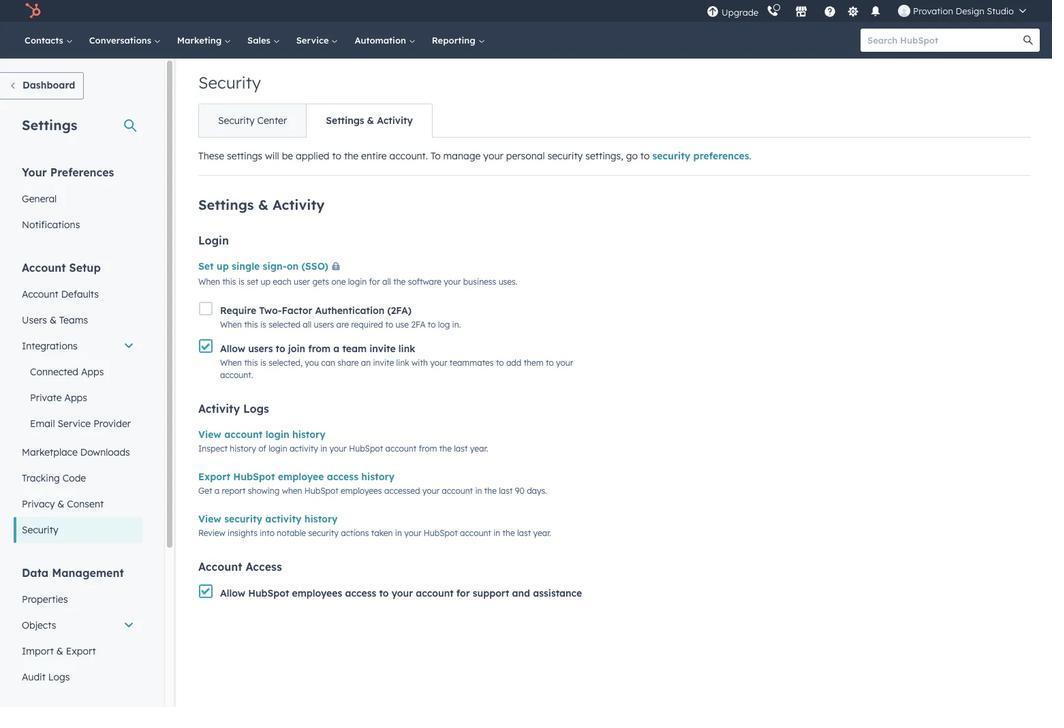 Task type: describe. For each thing, give the bounding box(es) containing it.
objects
[[22, 619, 56, 632]]

add
[[506, 358, 521, 368]]

hubspot inside view account login history inspect history of login activity in your hubspot account from the last year.
[[349, 443, 383, 454]]

users & teams link
[[14, 307, 142, 333]]

& for settings & activity 'link'
[[367, 114, 374, 127]]

actions
[[341, 528, 369, 538]]

email service provider
[[30, 418, 131, 430]]

of
[[258, 443, 266, 454]]

two-
[[259, 305, 282, 317]]

in inside export hubspot employee access history get a report showing when hubspot employees accessed your account in the last 90 days.
[[475, 486, 482, 496]]

employees inside export hubspot employee access history get a report showing when hubspot employees accessed your account in the last 90 days.
[[341, 486, 382, 496]]

teams
[[59, 314, 88, 326]]

hubspot image
[[25, 3, 41, 19]]

hubspot down employee
[[304, 486, 338, 496]]

last for access
[[499, 486, 513, 496]]

last for history
[[517, 528, 531, 538]]

account. inside allow users to join from a team invite link when this is selected, you can share an invite link with your teammates to add them to your account.
[[220, 370, 253, 380]]

logs for activity logs
[[243, 402, 269, 415]]

apps for private apps
[[64, 392, 87, 404]]

search image
[[1023, 35, 1033, 45]]

when this is set up each user gets one login for all the software your business uses.
[[198, 277, 518, 287]]

hubspot down access
[[248, 587, 289, 600]]

uses.
[[499, 277, 518, 287]]

your right 'them'
[[556, 358, 573, 368]]

to right 'them'
[[546, 358, 554, 368]]

2 vertical spatial login
[[269, 443, 287, 454]]

the inside view account login history inspect history of login activity in your hubspot account from the last year.
[[439, 443, 452, 454]]

data management
[[22, 566, 124, 580]]

provider
[[93, 418, 131, 430]]

selected
[[269, 320, 300, 330]]

marketplace downloads link
[[14, 440, 142, 465]]

& down will
[[258, 196, 268, 213]]

activity logs
[[198, 402, 269, 415]]

your inside export hubspot employee access history get a report showing when hubspot employees accessed your account in the last 90 days.
[[422, 486, 440, 496]]

email service provider link
[[14, 411, 142, 437]]

can
[[321, 358, 335, 368]]

your inside view security activity history review insights into notable security actions taken in your hubspot account in the last year.
[[404, 528, 421, 538]]

hubspot link
[[16, 3, 51, 19]]

authentication
[[315, 305, 385, 317]]

history up employee
[[292, 428, 326, 441]]

selected,
[[269, 358, 302, 368]]

this inside require two-factor authentication (2fa) when this is selected all users are required to use 2fa to log in.
[[244, 320, 258, 330]]

is inside allow users to join from a team invite link when this is selected, you can share an invite link with your teammates to add them to your account.
[[260, 358, 266, 368]]

marketing
[[177, 35, 224, 46]]

from inside allow users to join from a team invite link when this is selected, you can share an invite link with your teammates to add them to your account.
[[308, 343, 331, 355]]

setup
[[69, 261, 101, 275]]

0 vertical spatial link
[[398, 343, 415, 355]]

assistance
[[533, 587, 582, 600]]

account left support
[[416, 587, 454, 600]]

login
[[198, 234, 229, 247]]

0 vertical spatial account.
[[389, 150, 428, 162]]

& for import & export link
[[56, 645, 63, 658]]

view security activity history review insights into notable security actions taken in your hubspot account in the last year.
[[198, 513, 551, 538]]

security up "insights"
[[224, 513, 262, 525]]

notifications
[[22, 219, 80, 231]]

when inside require two-factor authentication (2fa) when this is selected all users are required to use 2fa to log in.
[[220, 320, 242, 330]]

these settings will be applied to the entire account. to manage your personal security settings, go to security preferences .
[[198, 150, 751, 162]]

calling icon button
[[761, 2, 784, 20]]

search button
[[1017, 29, 1040, 52]]

to right "go"
[[640, 150, 650, 162]]

days.
[[527, 486, 547, 496]]

history left of
[[230, 443, 256, 454]]

require
[[220, 305, 256, 317]]

& for users & teams 'link'
[[50, 314, 57, 326]]

allow for allow users to join from a team invite link when this is selected, you can share an invite link with your teammates to add them to your account.
[[220, 343, 245, 355]]

1 vertical spatial settings & activity
[[198, 196, 325, 213]]

allow hubspot employees access to your account for support and assistance
[[220, 587, 582, 600]]

teammates
[[450, 358, 494, 368]]

0 horizontal spatial settings
[[22, 117, 77, 134]]

are
[[336, 320, 349, 330]]

security left actions
[[308, 528, 339, 538]]

marketplaces button
[[787, 0, 816, 22]]

allow users to join from a team invite link when this is selected, you can share an invite link with your teammates to add them to your account.
[[220, 343, 573, 380]]

the inside view security activity history review insights into notable security actions taken in your hubspot account in the last year.
[[503, 528, 515, 538]]

0 vertical spatial login
[[348, 277, 367, 287]]

settings inside 'link'
[[326, 114, 364, 127]]

private
[[30, 392, 62, 404]]

properties link
[[14, 587, 142, 613]]

general link
[[14, 186, 142, 212]]

defaults
[[61, 288, 99, 300]]

service inside email service provider link
[[58, 418, 91, 430]]

your
[[22, 166, 47, 179]]

in up support
[[493, 528, 500, 538]]

when inside allow users to join from a team invite link when this is selected, you can share an invite link with your teammates to add them to your account.
[[220, 358, 242, 368]]

90
[[515, 486, 525, 496]]

security right "go"
[[652, 150, 690, 162]]

support
[[473, 587, 509, 600]]

to right applied
[[332, 150, 341, 162]]

preferences
[[50, 166, 114, 179]]

required
[[351, 320, 383, 330]]

export inside data management element
[[66, 645, 96, 658]]

1 horizontal spatial up
[[261, 277, 270, 287]]

your down taken
[[392, 587, 413, 600]]

& for 'privacy & consent' link
[[57, 498, 64, 510]]

users & teams
[[22, 314, 88, 326]]

data management element
[[14, 566, 142, 690]]

0 vertical spatial is
[[238, 277, 245, 287]]

log
[[438, 320, 450, 330]]

view for view account login history
[[198, 428, 221, 441]]

(2fa)
[[387, 305, 412, 317]]

all inside require two-factor authentication (2fa) when this is selected all users are required to use 2fa to log in.
[[303, 320, 311, 330]]

automation
[[355, 35, 409, 46]]

to down taken
[[379, 587, 389, 600]]

integrations
[[22, 340, 77, 352]]

inspect
[[198, 443, 228, 454]]

1 vertical spatial activity
[[273, 196, 325, 213]]

up inside button
[[217, 260, 229, 273]]

import & export
[[22, 645, 96, 658]]

1 horizontal spatial settings
[[198, 196, 254, 213]]

security inside account setup element
[[22, 524, 58, 536]]

account for account defaults
[[22, 288, 58, 300]]

contacts
[[25, 35, 66, 46]]

an
[[361, 358, 371, 368]]

studio
[[987, 5, 1014, 16]]

notifications button
[[864, 0, 887, 22]]

these
[[198, 150, 224, 162]]

settings
[[227, 150, 262, 162]]

settings image
[[847, 6, 859, 18]]

set
[[247, 277, 258, 287]]

account for account setup
[[22, 261, 66, 275]]

one
[[331, 277, 346, 287]]

set
[[198, 260, 214, 273]]

account setup
[[22, 261, 101, 275]]

audit
[[22, 671, 46, 683]]

account up of
[[224, 428, 263, 441]]

contacts link
[[16, 22, 81, 59]]

insights
[[228, 528, 257, 538]]

dashboard
[[22, 79, 75, 91]]

import
[[22, 645, 54, 658]]

users inside require two-factor authentication (2fa) when this is selected all users are required to use 2fa to log in.
[[314, 320, 334, 330]]

manage
[[443, 150, 481, 162]]

view account login history link
[[198, 428, 326, 441]]

center
[[257, 114, 287, 127]]

account defaults
[[22, 288, 99, 300]]

calling icon image
[[767, 5, 779, 18]]

in inside view account login history inspect history of login activity in your hubspot account from the last year.
[[320, 443, 327, 454]]

general
[[22, 193, 57, 205]]

0 horizontal spatial for
[[369, 277, 380, 287]]

import & export link
[[14, 638, 142, 664]]

access for history
[[327, 471, 358, 483]]

allow for allow hubspot employees access to your account for support and assistance
[[220, 587, 245, 600]]

entire
[[361, 150, 387, 162]]

be
[[282, 150, 293, 162]]

service link
[[288, 22, 346, 59]]

email
[[30, 418, 55, 430]]

1 vertical spatial security
[[218, 114, 255, 127]]

1 vertical spatial employees
[[292, 587, 342, 600]]

privacy & consent link
[[14, 491, 142, 517]]

upgrade
[[722, 6, 758, 17]]

is inside require two-factor authentication (2fa) when this is selected all users are required to use 2fa to log in.
[[260, 320, 266, 330]]



Task type: locate. For each thing, give the bounding box(es) containing it.
tracking code
[[22, 472, 86, 484]]

apps for connected apps
[[81, 366, 104, 378]]

0 vertical spatial settings & activity
[[326, 114, 413, 127]]

team
[[342, 343, 367, 355]]

account.
[[389, 150, 428, 162], [220, 370, 253, 380]]

1 vertical spatial last
[[499, 486, 513, 496]]

1 horizontal spatial activity
[[273, 196, 325, 213]]

this left selected,
[[244, 358, 258, 368]]

2 vertical spatial account
[[198, 560, 242, 574]]

0 horizontal spatial year.
[[470, 443, 488, 454]]

personal
[[506, 150, 545, 162]]

0 vertical spatial allow
[[220, 343, 245, 355]]

your up export hubspot employee access history get a report showing when hubspot employees accessed your account in the last 90 days. at bottom
[[329, 443, 347, 454]]

0 vertical spatial a
[[333, 343, 340, 355]]

service inside "service" link
[[296, 35, 331, 46]]

1 vertical spatial apps
[[64, 392, 87, 404]]

automation link
[[346, 22, 424, 59]]

account inside export hubspot employee access history get a report showing when hubspot employees accessed your account in the last 90 days.
[[442, 486, 473, 496]]

your right manage
[[483, 150, 503, 162]]

this down single
[[222, 277, 236, 287]]

access down actions
[[345, 587, 376, 600]]

logs up 'view account login history' link
[[243, 402, 269, 415]]

activity inside 'link'
[[377, 114, 413, 127]]

1 horizontal spatial a
[[333, 343, 340, 355]]

settings & activity inside 'link'
[[326, 114, 413, 127]]

history up accessed
[[361, 471, 395, 483]]

privacy
[[22, 498, 55, 510]]

security left center
[[218, 114, 255, 127]]

users left "are"
[[314, 320, 334, 330]]

last inside export hubspot employee access history get a report showing when hubspot employees accessed your account in the last 90 days.
[[499, 486, 513, 496]]

1 horizontal spatial for
[[456, 587, 470, 600]]

1 vertical spatial this
[[244, 320, 258, 330]]

0 vertical spatial logs
[[243, 402, 269, 415]]

account for account access
[[198, 560, 242, 574]]

0 vertical spatial export
[[198, 471, 230, 483]]

1 vertical spatial login
[[266, 428, 289, 441]]

security down privacy in the bottom left of the page
[[22, 524, 58, 536]]

service down private apps link
[[58, 418, 91, 430]]

0 vertical spatial from
[[308, 343, 331, 355]]

use
[[396, 320, 409, 330]]

view up inspect
[[198, 428, 221, 441]]

each
[[273, 277, 291, 287]]

1 vertical spatial from
[[419, 443, 437, 454]]

1 vertical spatial account.
[[220, 370, 253, 380]]

1 horizontal spatial account.
[[389, 150, 428, 162]]

for right one
[[369, 277, 380, 287]]

& inside import & export link
[[56, 645, 63, 658]]

1 vertical spatial access
[[345, 587, 376, 600]]

security left 'settings,' in the top right of the page
[[547, 150, 583, 162]]

from
[[308, 343, 331, 355], [419, 443, 437, 454]]

users
[[22, 314, 47, 326]]

on
[[287, 260, 299, 273]]

logs
[[243, 402, 269, 415], [48, 671, 70, 683]]

history inside export hubspot employee access history get a report showing when hubspot employees accessed your account in the last 90 days.
[[361, 471, 395, 483]]

view account login history inspect history of login activity in your hubspot account from the last year.
[[198, 428, 488, 454]]

marketplaces image
[[795, 6, 808, 18]]

.
[[749, 150, 751, 162]]

activity up employee
[[290, 443, 318, 454]]

1 vertical spatial link
[[396, 358, 409, 368]]

the inside export hubspot employee access history get a report showing when hubspot employees accessed your account in the last 90 days.
[[484, 486, 497, 496]]

history up the notable
[[304, 513, 338, 525]]

account down review
[[198, 560, 242, 574]]

downloads
[[80, 446, 130, 459]]

&
[[367, 114, 374, 127], [258, 196, 268, 213], [50, 314, 57, 326], [57, 498, 64, 510], [56, 645, 63, 658]]

navigation
[[198, 104, 433, 138]]

employee
[[278, 471, 324, 483]]

a inside export hubspot employee access history get a report showing when hubspot employees accessed your account in the last 90 days.
[[214, 486, 220, 496]]

0 horizontal spatial all
[[303, 320, 311, 330]]

1 vertical spatial year.
[[533, 528, 551, 538]]

security up security center
[[198, 72, 261, 93]]

allow down account access
[[220, 587, 245, 600]]

users up selected,
[[248, 343, 273, 355]]

1 horizontal spatial last
[[499, 486, 513, 496]]

1 vertical spatial all
[[303, 320, 311, 330]]

0 horizontal spatial export
[[66, 645, 96, 658]]

1 vertical spatial export
[[66, 645, 96, 658]]

service right sales link
[[296, 35, 331, 46]]

0 vertical spatial employees
[[341, 486, 382, 496]]

0 vertical spatial security
[[198, 72, 261, 93]]

0 horizontal spatial settings & activity
[[198, 196, 325, 213]]

hubspot up export hubspot employee access history get a report showing when hubspot employees accessed your account in the last 90 days. at bottom
[[349, 443, 383, 454]]

activity inside view security activity history review insights into notable security actions taken in your hubspot account in the last year.
[[265, 513, 302, 525]]

apps inside 'link'
[[81, 366, 104, 378]]

account. left to
[[389, 150, 428, 162]]

management
[[52, 566, 124, 580]]

upgrade image
[[707, 6, 719, 18]]

1 vertical spatial is
[[260, 320, 266, 330]]

this down require
[[244, 320, 258, 330]]

connected apps
[[30, 366, 104, 378]]

gets
[[312, 277, 329, 287]]

your inside view account login history inspect history of login activity in your hubspot account from the last year.
[[329, 443, 347, 454]]

to
[[332, 150, 341, 162], [640, 150, 650, 162], [385, 320, 393, 330], [428, 320, 436, 330], [276, 343, 285, 355], [496, 358, 504, 368], [546, 358, 554, 368], [379, 587, 389, 600]]

2 vertical spatial activity
[[198, 402, 240, 415]]

1 vertical spatial service
[[58, 418, 91, 430]]

in right taken
[[395, 528, 402, 538]]

this inside allow users to join from a team invite link when this is selected, you can share an invite link with your teammates to add them to your account.
[[244, 358, 258, 368]]

user
[[294, 277, 310, 287]]

preferences
[[693, 150, 749, 162]]

0 vertical spatial service
[[296, 35, 331, 46]]

1 vertical spatial allow
[[220, 587, 245, 600]]

0 vertical spatial activity
[[290, 443, 318, 454]]

account inside view security activity history review insights into notable security actions taken in your hubspot account in the last year.
[[460, 528, 491, 538]]

link left with
[[396, 358, 409, 368]]

activity inside view account login history inspect history of login activity in your hubspot account from the last year.
[[290, 443, 318, 454]]

is left set
[[238, 277, 245, 287]]

apps down connected apps 'link'
[[64, 392, 87, 404]]

to left use
[[385, 320, 393, 330]]

single
[[232, 260, 260, 273]]

export up get
[[198, 471, 230, 483]]

view up review
[[198, 513, 221, 525]]

from inside view account login history inspect history of login activity in your hubspot account from the last year.
[[419, 443, 437, 454]]

account right accessed
[[442, 486, 473, 496]]

login up of
[[266, 428, 289, 441]]

sign-
[[263, 260, 287, 273]]

1 vertical spatial a
[[214, 486, 220, 496]]

0 vertical spatial for
[[369, 277, 380, 287]]

audit logs
[[22, 671, 70, 683]]

1 view from the top
[[198, 428, 221, 441]]

activity up inspect
[[198, 402, 240, 415]]

activity
[[290, 443, 318, 454], [265, 513, 302, 525]]

navigation containing security center
[[198, 104, 433, 138]]

last inside view security activity history review insights into notable security actions taken in your hubspot account in the last year.
[[517, 528, 531, 538]]

users
[[314, 320, 334, 330], [248, 343, 273, 355]]

& right privacy in the bottom left of the page
[[57, 498, 64, 510]]

hubspot inside view security activity history review insights into notable security actions taken in your hubspot account in the last year.
[[424, 528, 458, 538]]

year. inside view account login history inspect history of login activity in your hubspot account from the last year.
[[470, 443, 488, 454]]

reporting link
[[424, 22, 493, 59]]

your right accessed
[[422, 486, 440, 496]]

a inside allow users to join from a team invite link when this is selected, you can share an invite link with your teammates to add them to your account.
[[333, 343, 340, 355]]

them
[[524, 358, 544, 368]]

1 horizontal spatial logs
[[243, 402, 269, 415]]

2 vertical spatial when
[[220, 358, 242, 368]]

applied
[[296, 150, 329, 162]]

2 horizontal spatial settings
[[326, 114, 364, 127]]

get
[[198, 486, 212, 496]]

year. inside view security activity history review insights into notable security actions taken in your hubspot account in the last year.
[[533, 528, 551, 538]]

invite right an
[[373, 358, 394, 368]]

allow down require
[[220, 343, 245, 355]]

export
[[198, 471, 230, 483], [66, 645, 96, 658]]

when
[[282, 486, 302, 496]]

1 horizontal spatial year.
[[533, 528, 551, 538]]

1 vertical spatial view
[[198, 513, 221, 525]]

0 horizontal spatial activity
[[198, 402, 240, 415]]

1 vertical spatial invite
[[373, 358, 394, 368]]

integrations button
[[14, 333, 142, 359]]

1 vertical spatial up
[[261, 277, 270, 287]]

reporting
[[432, 35, 478, 46]]

hubspot right taken
[[424, 528, 458, 538]]

0 vertical spatial apps
[[81, 366, 104, 378]]

your preferences element
[[14, 165, 142, 238]]

0 vertical spatial this
[[222, 277, 236, 287]]

users inside allow users to join from a team invite link when this is selected, you can share an invite link with your teammates to add them to your account.
[[248, 343, 273, 355]]

account inside the account defaults link
[[22, 288, 58, 300]]

employees down the notable
[[292, 587, 342, 600]]

software
[[408, 277, 442, 287]]

when down set
[[198, 277, 220, 287]]

0 horizontal spatial up
[[217, 260, 229, 273]]

private apps link
[[14, 385, 142, 411]]

0 vertical spatial last
[[454, 443, 468, 454]]

a right get
[[214, 486, 220, 496]]

settings up login
[[198, 196, 254, 213]]

menu
[[705, 0, 1036, 22]]

1 vertical spatial for
[[456, 587, 470, 600]]

0 vertical spatial view
[[198, 428, 221, 441]]

set up single sign-on (sso)
[[198, 260, 331, 273]]

0 vertical spatial users
[[314, 320, 334, 330]]

0 horizontal spatial account.
[[220, 370, 253, 380]]

1 vertical spatial logs
[[48, 671, 70, 683]]

logs right audit
[[48, 671, 70, 683]]

year.
[[470, 443, 488, 454], [533, 528, 551, 538]]

menu containing provation design studio
[[705, 0, 1036, 22]]

sales link
[[239, 22, 288, 59]]

consent
[[67, 498, 104, 510]]

for left support
[[456, 587, 470, 600]]

1 allow from the top
[[220, 343, 245, 355]]

1 vertical spatial when
[[220, 320, 242, 330]]

0 vertical spatial activity
[[377, 114, 413, 127]]

in up employee
[[320, 443, 327, 454]]

activity up entire
[[377, 114, 413, 127]]

1 vertical spatial account
[[22, 288, 58, 300]]

2 vertical spatial last
[[517, 528, 531, 538]]

activity up the notable
[[265, 513, 302, 525]]

to left log
[[428, 320, 436, 330]]

help image
[[824, 6, 836, 18]]

& up entire
[[367, 114, 374, 127]]

to up selected,
[[276, 343, 285, 355]]

all up (2fa)
[[382, 277, 391, 287]]

when up activity logs
[[220, 358, 242, 368]]

access
[[246, 560, 282, 574]]

marketplace downloads
[[22, 446, 130, 459]]

when down require
[[220, 320, 242, 330]]

access for to
[[345, 587, 376, 600]]

account setup element
[[14, 260, 142, 543]]

settings up entire
[[326, 114, 364, 127]]

view inside view account login history inspect history of login activity in your hubspot account from the last year.
[[198, 428, 221, 441]]

account up users at the left of the page
[[22, 288, 58, 300]]

0 vertical spatial invite
[[369, 343, 396, 355]]

hubspot up showing
[[233, 471, 275, 483]]

audit logs link
[[14, 664, 142, 690]]

account up support
[[460, 528, 491, 538]]

0 vertical spatial all
[[382, 277, 391, 287]]

in left 90
[[475, 486, 482, 496]]

your right taken
[[404, 528, 421, 538]]

this
[[222, 277, 236, 287], [244, 320, 258, 330], [244, 358, 258, 368]]

security center link
[[199, 104, 306, 137]]

0 horizontal spatial service
[[58, 418, 91, 430]]

login right of
[[269, 443, 287, 454]]

& inside settings & activity 'link'
[[367, 114, 374, 127]]

2 vertical spatial this
[[244, 358, 258, 368]]

view for view security activity history
[[198, 513, 221, 525]]

view inside view security activity history review insights into notable security actions taken in your hubspot account in the last year.
[[198, 513, 221, 525]]

allow
[[220, 343, 245, 355], [220, 587, 245, 600]]

all down factor
[[303, 320, 311, 330]]

design
[[956, 5, 984, 16]]

activity
[[377, 114, 413, 127], [273, 196, 325, 213], [198, 402, 240, 415]]

your left business
[[444, 277, 461, 287]]

1 horizontal spatial from
[[419, 443, 437, 454]]

privacy & consent
[[22, 498, 104, 510]]

access inside export hubspot employee access history get a report showing when hubspot employees accessed your account in the last 90 days.
[[327, 471, 358, 483]]

account
[[22, 261, 66, 275], [22, 288, 58, 300], [198, 560, 242, 574]]

your
[[483, 150, 503, 162], [444, 277, 461, 287], [430, 358, 447, 368], [556, 358, 573, 368], [329, 443, 347, 454], [422, 486, 440, 496], [404, 528, 421, 538], [392, 587, 413, 600]]

notifications image
[[870, 6, 882, 18]]

export inside export hubspot employee access history get a report showing when hubspot employees accessed your account in the last 90 days.
[[198, 471, 230, 483]]

2 vertical spatial security
[[22, 524, 58, 536]]

login right one
[[348, 277, 367, 287]]

2 horizontal spatial last
[[517, 528, 531, 538]]

history
[[292, 428, 326, 441], [230, 443, 256, 454], [361, 471, 395, 483], [304, 513, 338, 525]]

2 view from the top
[[198, 513, 221, 525]]

marketing link
[[169, 22, 239, 59]]

0 vertical spatial year.
[[470, 443, 488, 454]]

export down objects button
[[66, 645, 96, 658]]

report
[[222, 486, 246, 496]]

& right import
[[56, 645, 63, 658]]

last
[[454, 443, 468, 454], [499, 486, 513, 496], [517, 528, 531, 538]]

0 horizontal spatial users
[[248, 343, 273, 355]]

settings & activity
[[326, 114, 413, 127], [198, 196, 325, 213]]

employees up view security activity history review insights into notable security actions taken in your hubspot account in the last year.
[[341, 486, 382, 496]]

0 vertical spatial when
[[198, 277, 220, 287]]

settings,
[[585, 150, 623, 162]]

2fa
[[411, 320, 426, 330]]

link up with
[[398, 343, 415, 355]]

is down two-
[[260, 320, 266, 330]]

1 vertical spatial activity
[[265, 513, 302, 525]]

join
[[288, 343, 305, 355]]

a up can
[[333, 343, 340, 355]]

apps
[[81, 366, 104, 378], [64, 392, 87, 404]]

to left "add"
[[496, 358, 504, 368]]

history inside view security activity history review insights into notable security actions taken in your hubspot account in the last year.
[[304, 513, 338, 525]]

1 horizontal spatial all
[[382, 277, 391, 287]]

0 horizontal spatial from
[[308, 343, 331, 355]]

account up accessed
[[385, 443, 416, 454]]

accessed
[[384, 486, 420, 496]]

logs for audit logs
[[48, 671, 70, 683]]

logs inside data management element
[[48, 671, 70, 683]]

0 vertical spatial up
[[217, 260, 229, 273]]

properties
[[22, 593, 68, 606]]

0 vertical spatial access
[[327, 471, 358, 483]]

1 horizontal spatial service
[[296, 35, 331, 46]]

the
[[344, 150, 359, 162], [393, 277, 406, 287], [439, 443, 452, 454], [484, 486, 497, 496], [503, 528, 515, 538]]

settings down dashboard
[[22, 117, 77, 134]]

invite up an
[[369, 343, 396, 355]]

& inside users & teams 'link'
[[50, 314, 57, 326]]

activity down be
[[273, 196, 325, 213]]

2 vertical spatial is
[[260, 358, 266, 368]]

1 horizontal spatial export
[[198, 471, 230, 483]]

conversations
[[89, 35, 154, 46]]

0 vertical spatial account
[[22, 261, 66, 275]]

your preferences
[[22, 166, 114, 179]]

james peterson image
[[898, 5, 910, 17]]

& right users at the left of the page
[[50, 314, 57, 326]]

last inside view account login history inspect history of login activity in your hubspot account from the last year.
[[454, 443, 468, 454]]

your right with
[[430, 358, 447, 368]]

settings & activity up entire
[[326, 114, 413, 127]]

apps down integrations button
[[81, 366, 104, 378]]

connected apps link
[[14, 359, 142, 385]]

Search HubSpot search field
[[861, 29, 1028, 52]]

provation design studio
[[913, 5, 1014, 16]]

2 allow from the top
[[220, 587, 245, 600]]

is left selected,
[[260, 358, 266, 368]]

& inside 'privacy & consent' link
[[57, 498, 64, 510]]

2 horizontal spatial activity
[[377, 114, 413, 127]]

0 horizontal spatial a
[[214, 486, 220, 496]]

1 horizontal spatial settings & activity
[[326, 114, 413, 127]]

account. up activity logs
[[220, 370, 253, 380]]

share
[[338, 358, 359, 368]]

1 vertical spatial users
[[248, 343, 273, 355]]

from up accessed
[[419, 443, 437, 454]]

0 horizontal spatial last
[[454, 443, 468, 454]]

from up you
[[308, 343, 331, 355]]

allow inside allow users to join from a team invite link when this is selected, you can share an invite link with your teammates to add them to your account.
[[220, 343, 245, 355]]

0 horizontal spatial logs
[[48, 671, 70, 683]]

1 horizontal spatial users
[[314, 320, 334, 330]]



Task type: vqa. For each thing, say whether or not it's contained in the screenshot.
the Logs associated with Audit Logs
yes



